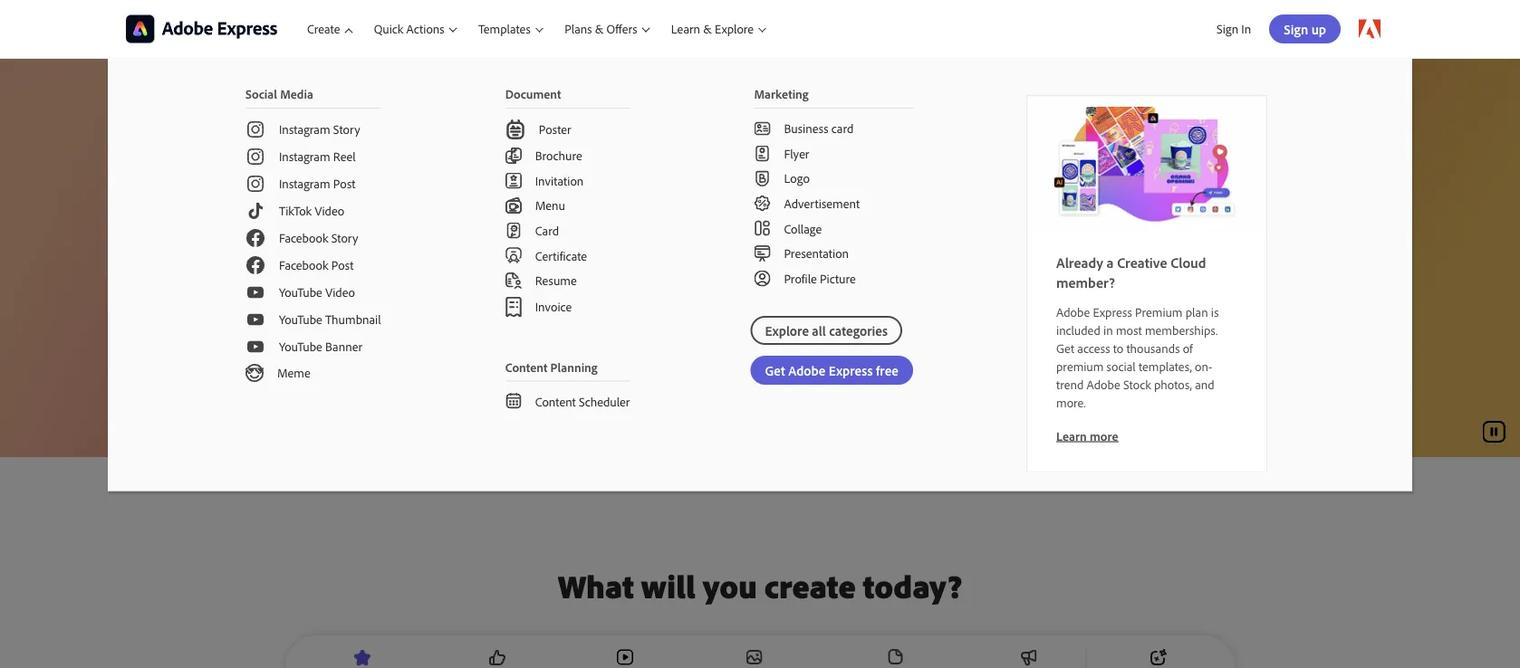 Task type: vqa. For each thing, say whether or not it's contained in the screenshot.
november to the left
no



Task type: describe. For each thing, give the bounding box(es) containing it.
facebook post
[[279, 258, 354, 273]]

video for youtube video
[[325, 285, 355, 301]]

photos,
[[1154, 376, 1192, 392]]

invoice icon image
[[505, 297, 522, 317]]

flyer icon image
[[754, 145, 771, 162]]

content planning
[[505, 359, 598, 375]]

quick
[[374, 21, 403, 37]]

content scheduler
[[535, 394, 630, 409]]

poster link
[[476, 109, 659, 143]]

up.
[[268, 157, 350, 226]]

card
[[831, 121, 854, 136]]

instagram icon image for instagram story
[[246, 120, 265, 140]]

express for level
[[223, 109, 329, 150]]

card
[[535, 223, 559, 239]]

quick actions
[[374, 21, 445, 37]]

easier.
[[577, 264, 616, 282]]

profile picture
[[784, 271, 856, 286]]

tiktok icon image
[[246, 201, 265, 221]]

get
[[1056, 340, 1075, 356]]

creative
[[1117, 253, 1168, 271]]

sign in
[[1217, 21, 1251, 37]]

is
[[1211, 304, 1219, 320]]

tiktok video link
[[217, 198, 410, 225]]

stock
[[1123, 376, 1151, 392]]

instagram post link
[[217, 170, 410, 198]]

invitation link
[[476, 168, 659, 193]]

presentation
[[784, 246, 849, 261]]

flyer link
[[725, 141, 942, 166]]

logo icon image for content scheduler
[[505, 393, 522, 410]]

trend
[[1056, 376, 1084, 392]]

adobe, inc. image
[[126, 15, 278, 43]]

youtube banner link
[[217, 333, 410, 361]]

story for instagram story
[[333, 122, 360, 137]]

meme icon image
[[246, 364, 264, 382]]

play video image
[[617, 649, 633, 666]]

presentation link
[[725, 241, 942, 266]]

brochure link
[[476, 143, 659, 168]]

learn & explore
[[671, 21, 754, 37]]

profile
[[784, 271, 817, 286]]

ai image
[[1150, 649, 1167, 666]]

instagram reel link
[[217, 143, 410, 170]]

and
[[1195, 376, 1215, 392]]

learn for learn & explore
[[671, 21, 700, 37]]

you
[[703, 566, 757, 607]]

logo icon image for logo
[[754, 170, 771, 187]]

banner icon image
[[505, 248, 522, 264]]

actions
[[406, 21, 445, 37]]

create for create
[[307, 21, 340, 37]]

already a creative cloud member?
[[1056, 253, 1206, 291]]

certificate
[[535, 248, 587, 264]]

logo link
[[725, 166, 942, 191]]

a
[[1107, 253, 1114, 271]]

collage icon image
[[754, 220, 771, 237]]

advertisement link
[[725, 191, 942, 216]]

facebook for facebook story
[[279, 230, 328, 246]]

premium
[[1135, 304, 1183, 320]]

meme link
[[217, 361, 410, 386]]

profile picture link
[[725, 266, 942, 291]]

instagram icon image for instagram post
[[246, 174, 265, 194]]

create for create easier. dream bigger.
[[534, 264, 574, 282]]

& for learn
[[703, 21, 712, 37]]

business card
[[784, 121, 854, 136]]

thumbup image
[[489, 650, 506, 666]]

learn for learn more
[[1056, 428, 1087, 444]]

bigger.
[[664, 264, 705, 282]]

templates
[[478, 21, 531, 37]]

video for tiktok video
[[315, 203, 344, 219]]

what will you create today?
[[558, 566, 962, 607]]

tiktok video
[[279, 203, 344, 219]]

youtube icon image for youtube banner
[[246, 337, 265, 357]]

today?
[[863, 566, 962, 607]]

& for plans
[[595, 21, 604, 37]]

in
[[1242, 21, 1251, 37]]

express for premium
[[1093, 304, 1132, 320]]

adobe express level up.
[[126, 109, 350, 226]]

thumbnail
[[325, 312, 381, 328]]

plans & offers button
[[554, 0, 660, 58]]

plans
[[565, 21, 592, 37]]

instagram reel
[[279, 149, 356, 165]]

instagram icon image for instagram reel
[[246, 147, 265, 167]]

use
[[369, 351, 389, 369]]

flyer
[[784, 146, 809, 161]]

in
[[1104, 322, 1113, 338]]

instagram for instagram story
[[279, 122, 330, 137]]

templates,
[[1139, 358, 1192, 374]]

invoice
[[535, 299, 572, 315]]

access
[[1078, 340, 1110, 356]]

create
[[765, 566, 856, 607]]

advertisement
[[784, 196, 860, 211]]

menu link
[[476, 193, 659, 218]]

learn more
[[1056, 428, 1118, 444]]

facebook post link
[[217, 252, 410, 279]]

content for content scheduler
[[535, 394, 576, 409]]

offers
[[607, 21, 637, 37]]

youtube icon image for youtube video
[[246, 283, 265, 303]]

facebook story link
[[217, 225, 410, 252]]

planning
[[550, 359, 598, 375]]

facebook icon image for facebook post
[[246, 256, 265, 275]]

plans & offers
[[565, 21, 637, 37]]

greeting card icon image
[[505, 223, 522, 239]]



Task type: locate. For each thing, give the bounding box(es) containing it.
instagram icon image inside instagram post link
[[246, 174, 265, 194]]

0 vertical spatial content
[[505, 359, 548, 375]]

express
[[223, 109, 329, 150], [1093, 304, 1132, 320]]

2 vertical spatial youtube icon image
[[246, 337, 265, 357]]

more
[[1090, 428, 1118, 444]]

1 vertical spatial learn
[[1056, 428, 1087, 444]]

youtube for youtube video
[[279, 285, 322, 301]]

1 vertical spatial instagram
[[279, 149, 330, 165]]

scheduler
[[579, 394, 630, 409]]

on-
[[1195, 358, 1213, 374]]

instagram post
[[279, 176, 356, 192]]

banner
[[325, 339, 362, 355]]

facebook icon image
[[246, 228, 265, 248], [246, 256, 265, 275]]

facebook down facebook story link at the top left of page
[[279, 258, 328, 273]]

learn & explore button
[[660, 0, 777, 58]]

1 youtube icon image from the top
[[246, 283, 265, 303]]

0 vertical spatial create
[[307, 21, 340, 37]]

business card link
[[725, 109, 942, 141]]

thousands
[[1127, 340, 1180, 356]]

youtube icon image for youtube thumbnail
[[246, 310, 265, 330]]

advertisement icon image
[[754, 195, 771, 212]]

2 facebook from the top
[[279, 258, 328, 273]]

adobe up level
[[126, 109, 216, 150]]

2 vertical spatial instagram
[[279, 176, 330, 192]]

learn more link
[[1056, 428, 1118, 444]]

create
[[307, 21, 340, 37], [534, 264, 574, 282]]

logo icon image inside content scheduler 'link'
[[505, 393, 522, 410]]

express inside adobe express level up.
[[223, 109, 329, 150]]

adobe
[[126, 109, 216, 150], [1056, 304, 1090, 320], [1087, 376, 1121, 392]]

youtube banner
[[279, 339, 362, 355]]

adobe logo image
[[1359, 19, 1381, 39]]

instagram for instagram post
[[279, 176, 330, 192]]

invitation
[[535, 173, 584, 189]]

1 vertical spatial logo icon image
[[505, 393, 522, 410]]

explore
[[715, 21, 754, 37]]

youtube
[[279, 285, 322, 301], [279, 312, 322, 328], [279, 339, 322, 355]]

adobe up included
[[1056, 304, 1090, 320]]

story up facebook post
[[331, 230, 358, 246]]

logo icon image inside logo link
[[754, 170, 771, 187]]

free
[[340, 351, 366, 369]]

brochure icon image
[[505, 148, 522, 164]]

learn inside "learn & explore" "popup button"
[[671, 21, 700, 37]]

learn left explore
[[671, 21, 700, 37]]

0 vertical spatial logo icon image
[[754, 170, 771, 187]]

instagram icon image inside the instagram reel link
[[246, 147, 265, 167]]

included
[[1056, 322, 1101, 338]]

instagram story link
[[217, 109, 410, 143]]

profile icon image
[[754, 270, 771, 287]]

post for facebook post
[[331, 258, 354, 273]]

& right plans
[[595, 21, 604, 37]]

content down content planning
[[535, 394, 576, 409]]

reel
[[333, 149, 356, 165]]

post
[[333, 176, 356, 192], [331, 258, 354, 273]]

social
[[1107, 358, 1136, 374]]

0 horizontal spatial learn
[[671, 21, 700, 37]]

resume link
[[476, 268, 659, 293]]

2 vertical spatial instagram icon image
[[246, 174, 265, 194]]

resume
[[535, 273, 577, 289]]

0 vertical spatial story
[[333, 122, 360, 137]]

&
[[595, 21, 604, 37], [703, 21, 712, 37]]

youtube icon image inside youtube video link
[[246, 283, 265, 303]]

1 vertical spatial adobe
[[1056, 304, 1090, 320]]

star accent image
[[354, 650, 370, 666]]

0 horizontal spatial create
[[307, 21, 340, 37]]

story
[[333, 122, 360, 137], [331, 230, 358, 246]]

story for facebook story
[[331, 230, 358, 246]]

logo icon image up advertisement icon
[[754, 170, 771, 187]]

youtube icon image
[[246, 283, 265, 303], [246, 310, 265, 330], [246, 337, 265, 357]]

create left quick
[[307, 21, 340, 37]]

0 horizontal spatial &
[[595, 21, 604, 37]]

collage
[[784, 221, 822, 236]]

0 vertical spatial instagram
[[279, 122, 330, 137]]

3 youtube icon image from the top
[[246, 337, 265, 357]]

meme
[[277, 365, 310, 381]]

1 vertical spatial facebook icon image
[[246, 256, 265, 275]]

0 horizontal spatial express
[[223, 109, 329, 150]]

adobe for level
[[126, 109, 216, 150]]

youtube up meme
[[279, 339, 322, 355]]

1 vertical spatial video
[[325, 285, 355, 301]]

content inside content scheduler 'link'
[[535, 394, 576, 409]]

2 facebook icon image from the top
[[246, 256, 265, 275]]

1 & from the left
[[595, 21, 604, 37]]

0 vertical spatial youtube icon image
[[246, 283, 265, 303]]

0 vertical spatial express
[[223, 109, 329, 150]]

youtube for youtube thumbnail
[[279, 312, 322, 328]]

2 & from the left
[[703, 21, 712, 37]]

1 vertical spatial post
[[331, 258, 354, 273]]

invitation icon image
[[505, 173, 522, 189]]

poster
[[539, 122, 571, 137]]

1 horizontal spatial &
[[703, 21, 712, 37]]

content left planning
[[505, 359, 548, 375]]

youtube thumbnail
[[279, 312, 381, 328]]

presentation icon image
[[754, 245, 771, 262]]

instagram for instagram reel
[[279, 149, 330, 165]]

youtube video
[[279, 285, 355, 301]]

0 vertical spatial video
[[315, 203, 344, 219]]

1 vertical spatial facebook
[[279, 258, 328, 273]]

templates button
[[467, 0, 554, 58]]

1 vertical spatial youtube icon image
[[246, 310, 265, 330]]

brochure
[[535, 148, 582, 164]]

& inside "popup button"
[[703, 21, 712, 37]]

facebook story
[[279, 230, 358, 246]]

create inside dropdown button
[[307, 21, 340, 37]]

to
[[1113, 340, 1124, 356]]

1 vertical spatial instagram icon image
[[246, 147, 265, 167]]

most
[[1116, 322, 1142, 338]]

facebook icon image inside facebook post link
[[246, 256, 265, 275]]

0 vertical spatial facebook
[[279, 230, 328, 246]]

1 horizontal spatial express
[[1093, 304, 1132, 320]]

instagram up instagram post link
[[279, 149, 330, 165]]

will
[[641, 566, 696, 607]]

adobe down social
[[1087, 376, 1121, 392]]

memberships.
[[1145, 322, 1218, 338]]

collage link
[[725, 216, 942, 241]]

1 vertical spatial content
[[535, 394, 576, 409]]

express down "social media"
[[223, 109, 329, 150]]

resume icon image
[[505, 273, 522, 289]]

forever
[[393, 351, 434, 369]]

& inside popup button
[[595, 21, 604, 37]]

3 instagram from the top
[[279, 176, 330, 192]]

learn left more
[[1056, 428, 1087, 444]]

sign in button
[[1213, 14, 1255, 44]]

1 instagram from the top
[[279, 122, 330, 137]]

image wire image
[[746, 649, 762, 666]]

pause video image
[[1483, 421, 1506, 443]]

instagram up tiktok video
[[279, 176, 330, 192]]

0 vertical spatial facebook icon image
[[246, 228, 265, 248]]

video up the facebook story
[[315, 203, 344, 219]]

content for content planning
[[505, 359, 548, 375]]

card link
[[476, 218, 659, 243]]

2 instagram from the top
[[279, 149, 330, 165]]

premium
[[1056, 358, 1104, 374]]

already a creative cloud member? group
[[108, 58, 1413, 491]]

logo icon image
[[754, 170, 771, 187], [505, 393, 522, 410]]

youtube icon image inside youtube banner link
[[246, 337, 265, 357]]

youtube for youtube banner
[[279, 339, 322, 355]]

logo
[[784, 171, 810, 186]]

express inside adobe express premium plan is included in most memberships. get access to thousands of premium social templates, on- trend adobe stock photos, and more.
[[1093, 304, 1132, 320]]

instagram icon image
[[246, 120, 265, 140], [246, 147, 265, 167], [246, 174, 265, 194]]

1 horizontal spatial learn
[[1056, 428, 1087, 444]]

instagram icon image inside instagram story link
[[246, 120, 265, 140]]

business card icon image
[[754, 120, 771, 137]]

instagram story
[[279, 122, 360, 137]]

facebook for facebook post
[[279, 258, 328, 273]]

logo icon image down content planning
[[505, 393, 522, 410]]

free use forever
[[340, 351, 434, 369]]

youtube thumbnail link
[[217, 306, 410, 333]]

certificate link
[[476, 243, 659, 268]]

express up in
[[1093, 304, 1132, 320]]

facebook icon image for facebook story
[[246, 228, 265, 248]]

0 vertical spatial adobe
[[126, 109, 216, 150]]

story inside facebook story link
[[331, 230, 358, 246]]

0 vertical spatial instagram icon image
[[246, 120, 265, 140]]

create button
[[296, 0, 363, 58]]

2 youtube from the top
[[279, 312, 322, 328]]

menu icon image
[[505, 198, 522, 214]]

video up youtube thumbnail
[[325, 285, 355, 301]]

1 facebook from the top
[[279, 230, 328, 246]]

promote image
[[1021, 650, 1037, 666]]

social
[[246, 86, 277, 102]]

more.
[[1056, 395, 1086, 410]]

1 vertical spatial create
[[534, 264, 574, 282]]

facebook icon image inside facebook story link
[[246, 228, 265, 248]]

sign
[[1217, 21, 1239, 37]]

story up reel
[[333, 122, 360, 137]]

2 vertical spatial adobe
[[1087, 376, 1121, 392]]

0 vertical spatial learn
[[671, 21, 700, 37]]

0 horizontal spatial logo icon image
[[505, 393, 522, 410]]

marketing
[[754, 86, 809, 102]]

facebook down tiktok video
[[279, 230, 328, 246]]

adobe inside adobe express level up.
[[126, 109, 216, 150]]

2 instagram icon image from the top
[[246, 147, 265, 167]]

adobe for premium
[[1056, 304, 1090, 320]]

1 horizontal spatial create
[[534, 264, 574, 282]]

instagram up the instagram reel link
[[279, 122, 330, 137]]

0 vertical spatial youtube
[[279, 285, 322, 301]]

youtube video link
[[217, 279, 410, 306]]

youtube icon image inside youtube thumbnail link
[[246, 310, 265, 330]]

video inside 'link'
[[315, 203, 344, 219]]

create down "certificate" at the top left
[[534, 264, 574, 282]]

level
[[126, 157, 256, 226]]

1 horizontal spatial logo icon image
[[754, 170, 771, 187]]

instagram
[[279, 122, 330, 137], [279, 149, 330, 165], [279, 176, 330, 192]]

1 vertical spatial youtube
[[279, 312, 322, 328]]

posters icon image
[[505, 120, 525, 140]]

document image
[[887, 649, 904, 666]]

1 youtube from the top
[[279, 285, 322, 301]]

tiktok
[[279, 203, 312, 219]]

learn inside already a creative cloud member? "group"
[[1056, 428, 1087, 444]]

menu
[[535, 198, 565, 214]]

post down the facebook story
[[331, 258, 354, 273]]

1 vertical spatial story
[[331, 230, 358, 246]]

invoice link
[[476, 293, 659, 321]]

2 youtube icon image from the top
[[246, 310, 265, 330]]

1 vertical spatial express
[[1093, 304, 1132, 320]]

picture
[[820, 271, 856, 286]]

1 facebook icon image from the top
[[246, 228, 265, 248]]

adobe express image
[[1027, 96, 1267, 231]]

story inside instagram story link
[[333, 122, 360, 137]]

3 youtube from the top
[[279, 339, 322, 355]]

youtube down facebook post link
[[279, 285, 322, 301]]

& left explore
[[703, 21, 712, 37]]

post for instagram post
[[333, 176, 356, 192]]

media
[[280, 86, 313, 102]]

3 instagram icon image from the top
[[246, 174, 265, 194]]

youtube down youtube video link
[[279, 312, 322, 328]]

plan
[[1186, 304, 1208, 320]]

post down reel
[[333, 176, 356, 192]]

1 instagram icon image from the top
[[246, 120, 265, 140]]

0 vertical spatial post
[[333, 176, 356, 192]]

2 vertical spatial youtube
[[279, 339, 322, 355]]



